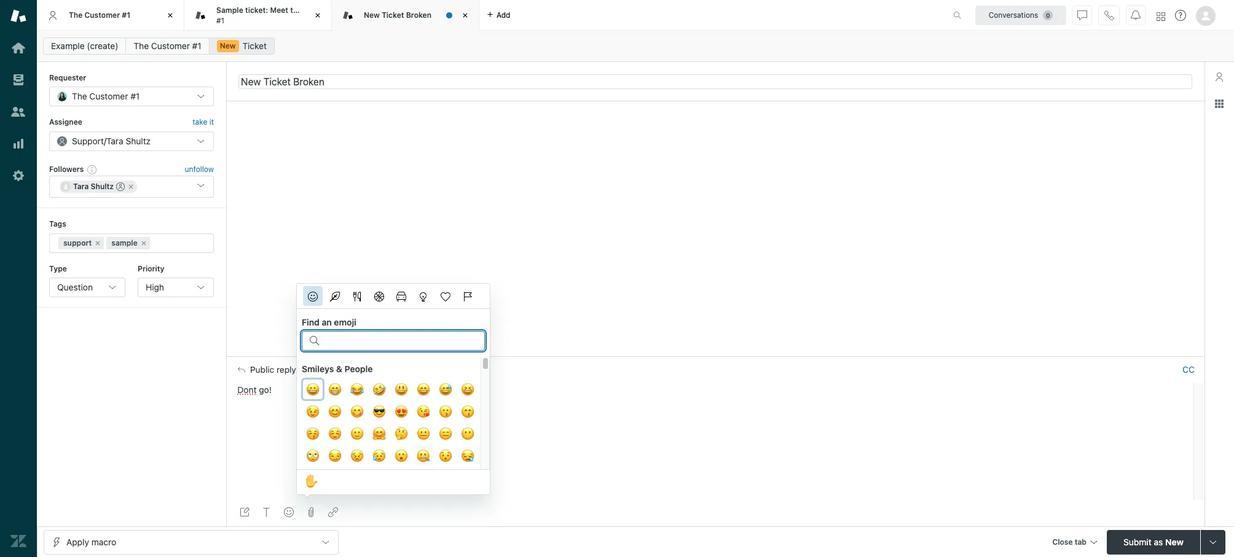 Task type: describe. For each thing, give the bounding box(es) containing it.
😍️
[[395, 403, 408, 421]]

people
[[345, 364, 373, 374]]

✋
[[305, 473, 318, 491]]

example
[[51, 41, 85, 51]]

😎️
[[373, 403, 386, 421]]

2 vertical spatial customer
[[373, 365, 408, 374]]

😶️
[[461, 425, 475, 443]]

#1 inside tab
[[122, 10, 130, 20]]

take it
[[193, 118, 214, 127]]

😘️
[[417, 403, 430, 421]]

secondary element
[[37, 34, 1234, 58]]

😊️
[[328, 403, 342, 421]]

high
[[146, 282, 164, 293]]

2 vertical spatial new
[[1166, 537, 1184, 547]]

example (create)
[[51, 41, 118, 51]]

😏️
[[328, 448, 342, 465]]

customer context image
[[1215, 72, 1225, 82]]

customers image
[[10, 104, 26, 120]]

😃️
[[395, 381, 408, 399]]

🤐️
[[417, 448, 430, 465]]

customer inside secondary element
[[151, 41, 190, 51]]

go!
[[259, 385, 272, 395]]

the inside the customer #1 link
[[134, 41, 149, 51]]

🙂️
[[350, 425, 364, 443]]

as
[[1154, 537, 1163, 547]]

🤔️
[[395, 425, 408, 443]]

the customer #1 tab
[[37, 0, 184, 31]]

Find an emoji field
[[325, 332, 477, 348]]

format text image
[[262, 508, 272, 518]]

new ticket broken tab
[[332, 0, 480, 31]]

dont
[[238, 385, 257, 395]]

#1 inside secondary element
[[192, 41, 201, 51]]

meet
[[270, 6, 288, 15]]

new for new ticket broken
[[364, 10, 380, 20]]

submit
[[1124, 537, 1152, 547]]

emoji
[[334, 317, 356, 328]]

add link (cmd k) image
[[328, 508, 338, 518]]

zendesk support image
[[10, 8, 26, 24]]

it
[[209, 118, 214, 127]]

conversations button
[[976, 5, 1067, 25]]

🤗️
[[373, 425, 386, 443]]

😄️
[[417, 381, 430, 399]]

2 vertical spatial the
[[357, 365, 371, 374]]

draft mode image
[[240, 508, 250, 518]]

ticket:
[[245, 6, 268, 15]]

question
[[57, 282, 93, 293]]

😪️
[[461, 448, 475, 465]]

assignee
[[49, 118, 82, 127]]

😯️
[[439, 448, 452, 465]]

☺️
[[328, 425, 342, 443]]

😶️ 🙄️
[[306, 425, 475, 465]]

ticket
[[382, 10, 404, 20]]

add attachment image
[[306, 508, 316, 518]]

😑️
[[439, 425, 452, 443]]

get started image
[[10, 40, 26, 56]]

2 horizontal spatial the customer #1
[[357, 365, 419, 374]]



Task type: vqa. For each thing, say whether or not it's contained in the screenshot.
Learn About This Page link
no



Task type: locate. For each thing, give the bounding box(es) containing it.
zendesk products image
[[1157, 12, 1166, 21]]

dont go!
[[238, 385, 272, 395]]

😥️
[[373, 448, 386, 465]]

the up example
[[69, 10, 83, 20]]

broken
[[406, 10, 432, 20]]

submit as new
[[1124, 537, 1184, 547]]

2 horizontal spatial new
[[1166, 537, 1184, 547]]

close image
[[164, 9, 176, 22], [312, 9, 324, 22], [459, 9, 472, 22]]

cc
[[1183, 365, 1195, 375]]

zendesk image
[[10, 534, 26, 550]]

the customer #1 inside secondary element
[[134, 41, 201, 51]]

find an emoji
[[302, 317, 356, 328]]

take
[[193, 118, 207, 127]]

1 horizontal spatial close image
[[312, 9, 324, 22]]

1 close image from the left
[[164, 9, 176, 22]]

the
[[290, 6, 302, 15]]

priority
[[138, 264, 164, 273]]

example (create) button
[[43, 37, 126, 55]]

0 vertical spatial new
[[364, 10, 380, 20]]

unfollow
[[185, 165, 214, 174]]

2 horizontal spatial close image
[[459, 9, 472, 22]]

main element
[[0, 0, 37, 558]]

unfollow button
[[185, 164, 214, 175]]

insert emojis image
[[284, 508, 294, 518]]

admin image
[[10, 168, 26, 184]]

😙️ 😚️
[[306, 403, 475, 443]]

😐️
[[417, 425, 430, 443]]

new down sample on the left of the page
[[220, 41, 236, 50]]

😮️
[[395, 448, 408, 465]]

ticket
[[304, 6, 325, 15]]

new ticket broken
[[364, 10, 432, 20]]

get help image
[[1175, 10, 1186, 21]]

sample
[[216, 6, 243, 15]]

1 vertical spatial new
[[220, 41, 236, 50]]

1 horizontal spatial the
[[134, 41, 149, 51]]

find
[[302, 317, 320, 328]]

😉️
[[306, 403, 320, 421]]

close image inside the customer #1 tab
[[164, 9, 176, 22]]

✋ button
[[302, 472, 322, 494]]

1 horizontal spatial the customer #1
[[134, 41, 201, 51]]

the customer #1
[[69, 10, 130, 20], [134, 41, 201, 51], [357, 365, 419, 374]]

0 vertical spatial the
[[69, 10, 83, 20]]

#1 down sample on the left of the page
[[216, 16, 224, 25]]

tags
[[49, 220, 66, 229]]

2 close image from the left
[[312, 9, 324, 22]]

😂️
[[350, 381, 364, 399]]

new inside "new" link
[[220, 41, 236, 50]]

#1 left "new" link
[[192, 41, 201, 51]]

2 horizontal spatial the
[[357, 365, 371, 374]]

😙️
[[461, 403, 475, 421]]

1 horizontal spatial new
[[364, 10, 380, 20]]

1 vertical spatial customer
[[151, 41, 190, 51]]

1 horizontal spatial customer
[[151, 41, 190, 51]]

customer inside tab
[[85, 10, 120, 20]]

new
[[364, 10, 380, 20], [220, 41, 236, 50], [1166, 537, 1184, 547]]

tab containing sample ticket: meet the ticket
[[184, 0, 332, 31]]

0 vertical spatial the customer #1
[[69, 10, 130, 20]]

close image right the
[[312, 9, 324, 22]]

0 horizontal spatial customer
[[85, 10, 120, 20]]

apps image
[[1215, 99, 1225, 109]]

sample ticket: meet the ticket #1
[[216, 6, 325, 25]]

customer@example.com image
[[345, 365, 355, 375]]

😣️
[[350, 448, 364, 465]]

0 horizontal spatial close image
[[164, 9, 176, 22]]

new inside new ticket broken tab
[[364, 10, 380, 20]]

smileys
[[302, 364, 334, 374]]

to
[[325, 365, 335, 375]]

new for new
[[220, 41, 236, 50]]

smileys & people
[[302, 364, 373, 374]]

0 horizontal spatial the customer #1
[[69, 10, 130, 20]]

0 horizontal spatial new
[[220, 41, 236, 50]]

type
[[49, 264, 67, 273]]

3 close image from the left
[[459, 9, 472, 22]]

cc button
[[1183, 365, 1195, 376]]

close image up the customer #1 link
[[164, 9, 176, 22]]

the inside the customer #1 tab
[[69, 10, 83, 20]]

1 vertical spatial the customer #1
[[134, 41, 201, 51]]

1 vertical spatial the
[[134, 41, 149, 51]]

2 vertical spatial the customer #1
[[357, 365, 419, 374]]

tab
[[184, 0, 332, 31]]

the customer #1 link
[[126, 37, 209, 55]]

0 vertical spatial customer
[[85, 10, 120, 20]]

question button
[[49, 278, 125, 298]]

Public reply composer text field
[[232, 383, 1190, 409]]

new right as
[[1166, 537, 1184, 547]]

customer
[[85, 10, 120, 20], [151, 41, 190, 51], [373, 365, 408, 374]]

the right (create)
[[134, 41, 149, 51]]

close image inside new ticket broken tab
[[459, 9, 472, 22]]

high button
[[138, 278, 214, 298]]

(create)
[[87, 41, 118, 51]]

the right 'customer@example.com' image
[[357, 365, 371, 374]]

2 horizontal spatial customer
[[373, 365, 408, 374]]

#1
[[122, 10, 130, 20], [216, 16, 224, 25], [192, 41, 201, 51], [410, 365, 419, 374]]

😀️
[[306, 381, 320, 399]]

😚️
[[306, 425, 320, 443]]

😅️
[[439, 381, 452, 399]]

reporting image
[[10, 136, 26, 152]]

an
[[322, 317, 332, 328]]

take it button
[[193, 116, 214, 129]]

Subject field
[[239, 74, 1193, 89]]

0 horizontal spatial the
[[69, 10, 83, 20]]

the customer #1 inside tab
[[69, 10, 130, 20]]

😆️
[[461, 381, 475, 399]]

#1 up the customer #1 link
[[122, 10, 130, 20]]

😋️
[[350, 403, 364, 421]]

new link
[[209, 37, 275, 55]]

🙄️
[[306, 448, 320, 465]]

&
[[336, 364, 342, 374]]

#1 up 😄️ at left bottom
[[410, 365, 419, 374]]

#1 inside sample ticket: meet the ticket #1
[[216, 16, 224, 25]]

new left ticket
[[364, 10, 380, 20]]

close image right broken
[[459, 9, 472, 22]]

😁️
[[328, 381, 342, 399]]

the
[[69, 10, 83, 20], [134, 41, 149, 51], [357, 365, 371, 374]]

🤣️
[[373, 381, 386, 399]]

views image
[[10, 72, 26, 88]]

😗️
[[439, 403, 452, 421]]

tabs tab list
[[37, 0, 941, 31]]

😆️ 😉️
[[306, 381, 475, 421]]

conversations
[[989, 10, 1039, 19]]



